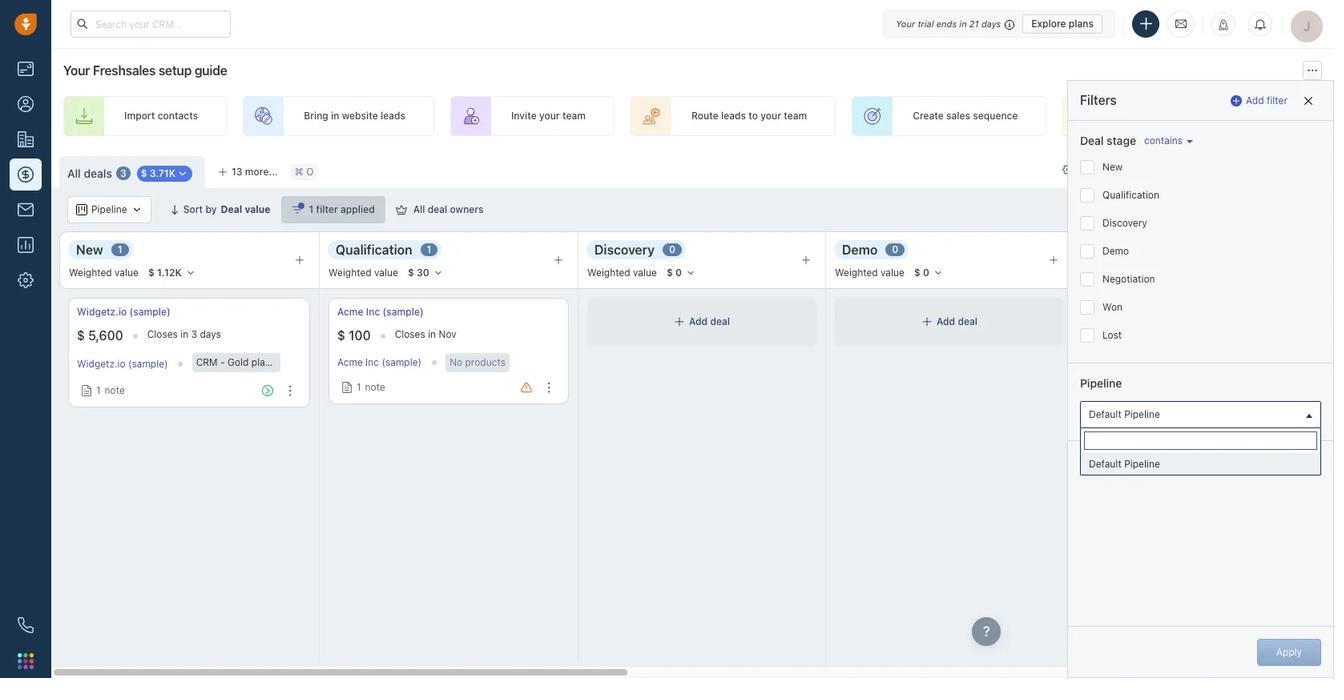 Task type: describe. For each thing, give the bounding box(es) containing it.
negotiation
[[1103, 273, 1155, 285]]

website
[[342, 110, 378, 122]]

phone element
[[10, 610, 42, 642]]

3 your from the left
[[1156, 110, 1177, 122]]

$ 0 button for discovery
[[659, 264, 703, 282]]

pipeline button
[[67, 196, 151, 224]]

2 sales from the left
[[1180, 110, 1204, 122]]

deal inside button
[[428, 204, 447, 216]]

1 up the $ 30 button
[[427, 244, 432, 256]]

sort
[[183, 204, 203, 216]]

bring in website leads link
[[243, 96, 434, 136]]

deal stage
[[1080, 134, 1136, 147]]

invite
[[511, 110, 537, 122]]

filters
[[1080, 93, 1117, 107]]

products
[[465, 357, 506, 369]]

container_wx8msf4aqz5i3rn1 image inside all deal owners button
[[396, 204, 407, 216]]

create sales sequence
[[913, 110, 1018, 122]]

$ 3.71k button
[[132, 164, 197, 183]]

(sample) up closes in nov
[[383, 306, 424, 318]]

container_wx8msf4aqz5i3rn1 image down the $ 3.71k
[[131, 204, 142, 216]]

value for discovery
[[633, 267, 657, 279]]

explore
[[1032, 17, 1066, 29]]

weighted value for discovery
[[587, 267, 657, 279]]

create
[[913, 110, 944, 122]]

⌘
[[295, 166, 304, 178]]

1 vertical spatial discovery
[[595, 242, 655, 257]]

contacts
[[158, 110, 198, 122]]

weighted for qualification
[[329, 267, 372, 279]]

applied
[[341, 204, 375, 216]]

setup
[[159, 63, 192, 78]]

stage
[[1107, 134, 1136, 147]]

$ 1.12k
[[148, 267, 182, 279]]

0 vertical spatial days
[[982, 18, 1001, 28]]

deals
[[84, 166, 112, 180]]

plan
[[252, 357, 271, 369]]

bring in website leads
[[304, 110, 405, 122]]

1 widgetz.io (sample) link from the top
[[77, 305, 171, 319]]

no products
[[450, 357, 506, 369]]

pipeline inside popup button
[[91, 204, 127, 216]]

your for your trial ends in 21 days
[[896, 18, 915, 28]]

weighted value for qualification
[[329, 267, 398, 279]]

gold
[[228, 357, 249, 369]]

explore plans
[[1032, 17, 1094, 29]]

21
[[970, 18, 979, 28]]

weighted value for demo
[[835, 267, 905, 279]]

$ 3.71k
[[141, 168, 176, 180]]

owners
[[450, 204, 484, 216]]

add for discovery
[[689, 316, 708, 328]]

send email image
[[1176, 17, 1187, 31]]

container_wx8msf4aqz5i3rn1 image inside settings popup button
[[1063, 164, 1074, 176]]

5,600
[[88, 329, 123, 343]]

(sample) up closes in 3 days
[[129, 306, 171, 318]]

more...
[[245, 166, 278, 178]]

1.12k
[[157, 267, 182, 279]]

filter for 1
[[316, 204, 338, 216]]

3 for in
[[191, 329, 197, 341]]

$ 0 button for demo
[[907, 264, 950, 282]]

0 vertical spatial deal
[[1080, 134, 1104, 147]]

1 widgetz.io (sample) from the top
[[77, 306, 171, 318]]

add for demo
[[937, 316, 955, 328]]

$ for $ 3.71k button
[[141, 168, 147, 180]]

in for bring in website leads
[[331, 110, 339, 122]]

route leads to your team
[[692, 110, 807, 122]]

create sales sequence link
[[852, 96, 1047, 136]]

default pipeline option
[[1081, 454, 1321, 475]]

sort by deal value
[[183, 204, 271, 216]]

contains
[[1144, 135, 1183, 147]]

3.71k
[[150, 168, 176, 180]]

$ 1.12k button
[[141, 264, 203, 282]]

1 acme inc (sample) link from the top
[[337, 305, 424, 319]]

your trial ends in 21 days
[[896, 18, 1001, 28]]

guide
[[195, 63, 227, 78]]

value for qualification
[[374, 267, 398, 279]]

1 your from the left
[[539, 110, 560, 122]]

2 team from the left
[[784, 110, 807, 122]]

13 more... button
[[209, 161, 287, 184]]

default pipeline for default pipeline dropdown button
[[1089, 409, 1160, 421]]

$ 30 button
[[401, 264, 450, 282]]

your freshsales setup guide
[[63, 63, 227, 78]]

phone image
[[18, 618, 34, 634]]

pipeline inside dropdown button
[[1125, 409, 1160, 421]]

1 horizontal spatial discovery
[[1103, 217, 1148, 229]]

1 note for $ 5,600
[[96, 385, 125, 397]]

1 down pipeline popup button
[[118, 244, 122, 256]]

$ 0 for discovery
[[667, 267, 682, 279]]

default for the default pipeline list box
[[1089, 458, 1122, 470]]

in for closes in nov
[[428, 329, 436, 341]]

value for demo
[[881, 267, 905, 279]]

1 down $ 5,600
[[96, 385, 101, 397]]

settings
[[1078, 163, 1117, 176]]

import contacts
[[124, 110, 198, 122]]

30
[[417, 267, 429, 279]]

contains button
[[1140, 134, 1194, 148]]

2 widgetz.io (sample) link from the top
[[77, 359, 168, 371]]

1 leads from the left
[[381, 110, 405, 122]]

widgetz.io inside "link"
[[77, 306, 127, 318]]

closes for $ 5,600
[[147, 329, 178, 341]]

explore plans link
[[1023, 14, 1103, 33]]

container_wx8msf4aqz5i3rn1 image down $ 5,600
[[81, 386, 92, 397]]

1 vertical spatial qualification
[[336, 242, 412, 257]]

(sample) down closes in 3 days
[[128, 359, 168, 371]]

no
[[450, 357, 463, 369]]

closes in 3 days
[[147, 329, 221, 341]]

by
[[206, 204, 217, 216]]

inc inside acme inc (sample) link
[[366, 306, 380, 318]]

$ 5,600
[[77, 329, 123, 343]]

to
[[749, 110, 758, 122]]

all deal owners
[[413, 204, 484, 216]]

1 sales from the left
[[947, 110, 971, 122]]

all deals link
[[67, 166, 112, 182]]

settings button
[[1055, 156, 1125, 184]]

in left 21 on the top
[[960, 18, 967, 28]]

crm - gold plan monthly (sample)
[[196, 357, 352, 369]]

default pipeline button
[[1080, 401, 1322, 429]]

container_wx8msf4aqz5i3rn1 image inside $ 3.71k button
[[177, 169, 188, 180]]

$ 30
[[408, 267, 429, 279]]

monthly
[[273, 357, 310, 369]]



Task type: vqa. For each thing, say whether or not it's contained in the screenshot.
$ 30 at the top of page
yes



Task type: locate. For each thing, give the bounding box(es) containing it.
1 note down 5,600
[[96, 385, 125, 397]]

1 acme inc (sample) from the top
[[337, 306, 424, 318]]

2 leads from the left
[[721, 110, 746, 122]]

acme inc (sample) link
[[337, 305, 424, 319], [337, 357, 422, 369]]

0 vertical spatial default
[[1089, 409, 1122, 421]]

1 horizontal spatial team
[[784, 110, 807, 122]]

your right up
[[1156, 110, 1177, 122]]

2 weighted from the left
[[329, 267, 372, 279]]

widgetz.io
[[77, 306, 127, 318], [77, 359, 125, 371]]

1 acme from the top
[[337, 306, 363, 318]]

new down deal stage
[[1103, 161, 1123, 173]]

acme inc (sample)
[[337, 306, 424, 318], [337, 357, 422, 369]]

1 down 100
[[357, 381, 361, 393]]

closes in nov
[[395, 329, 457, 341]]

3 weighted value from the left
[[587, 267, 657, 279]]

your right to
[[761, 110, 781, 122]]

add
[[1246, 95, 1264, 107], [689, 316, 708, 328], [937, 316, 955, 328]]

1 vertical spatial acme
[[337, 357, 363, 369]]

0 vertical spatial inc
[[366, 306, 380, 318]]

1 horizontal spatial new
[[1103, 161, 1123, 173]]

all deals 3
[[67, 166, 126, 180]]

up
[[1142, 110, 1154, 122]]

set up your sales pipeline
[[1124, 110, 1243, 122]]

widgetz.io down $ 5,600
[[77, 359, 125, 371]]

inc down 100
[[366, 357, 379, 369]]

1 default from the top
[[1089, 409, 1122, 421]]

1 vertical spatial deal
[[221, 204, 242, 216]]

1 vertical spatial 3
[[191, 329, 197, 341]]

1 horizontal spatial 3
[[191, 329, 197, 341]]

1 horizontal spatial $ 0
[[914, 267, 930, 279]]

2 acme inc (sample) link from the top
[[337, 357, 422, 369]]

acme down $ 100
[[337, 357, 363, 369]]

weighted for demo
[[835, 267, 878, 279]]

(sample) down $ 100
[[313, 357, 352, 369]]

2 $ 0 button from the left
[[907, 264, 950, 282]]

widgetz.io (sample) link
[[77, 305, 171, 319], [77, 359, 168, 371]]

0 horizontal spatial new
[[76, 242, 103, 257]]

1
[[309, 204, 314, 216], [118, 244, 122, 256], [427, 244, 432, 256], [357, 381, 361, 393], [96, 385, 101, 397]]

all for deal
[[413, 204, 425, 216]]

default pipeline
[[1089, 409, 1160, 421], [1089, 458, 1160, 470]]

all
[[67, 166, 81, 180], [413, 204, 425, 216]]

Search your CRM... text field
[[71, 10, 231, 38]]

your for your freshsales setup guide
[[63, 63, 90, 78]]

filter for add
[[1267, 95, 1288, 107]]

sales left 'pipeline'
[[1180, 110, 1204, 122]]

$ 0 for demo
[[914, 267, 930, 279]]

trial
[[918, 18, 934, 28]]

demo
[[842, 242, 878, 257], [1103, 245, 1129, 257]]

all left owners
[[413, 204, 425, 216]]

inc up 100
[[366, 306, 380, 318]]

1 vertical spatial acme inc (sample)
[[337, 357, 422, 369]]

3
[[120, 168, 126, 180], [191, 329, 197, 341]]

leads left to
[[721, 110, 746, 122]]

0 horizontal spatial all
[[67, 166, 81, 180]]

1 horizontal spatial your
[[896, 18, 915, 28]]

$ for the $ 30 button
[[408, 267, 414, 279]]

1 filter applied button
[[281, 196, 385, 224]]

default pipeline for the default pipeline list box
[[1089, 458, 1160, 470]]

team right invite
[[563, 110, 586, 122]]

filter inside button
[[316, 204, 338, 216]]

3 weighted from the left
[[587, 267, 631, 279]]

default pipeline list box
[[1081, 454, 1321, 475]]

in down $ 1.12k button
[[180, 329, 189, 341]]

note down 5,600
[[105, 385, 125, 397]]

widgetz.io (sample) link up 5,600
[[77, 305, 171, 319]]

1 vertical spatial default pipeline
[[1089, 458, 1160, 470]]

closes
[[147, 329, 178, 341], [395, 329, 425, 341]]

pipeline
[[1206, 110, 1243, 122]]

all deal owners button
[[385, 196, 494, 224]]

1 vertical spatial acme inc (sample) link
[[337, 357, 422, 369]]

$ for $ 0 "button" associated with discovery
[[667, 267, 673, 279]]

1 horizontal spatial add
[[937, 316, 955, 328]]

default pipeline inside option
[[1089, 458, 1160, 470]]

0 vertical spatial widgetz.io
[[77, 306, 127, 318]]

widgetz.io (sample)
[[77, 306, 171, 318], [77, 359, 168, 371]]

sequence
[[973, 110, 1018, 122]]

0 vertical spatial 3
[[120, 168, 126, 180]]

1 horizontal spatial qualification
[[1103, 189, 1160, 201]]

2 closes from the left
[[395, 329, 425, 341]]

0 horizontal spatial note
[[105, 385, 125, 397]]

1 add deal from the left
[[689, 316, 730, 328]]

days up the crm
[[200, 329, 221, 341]]

0 horizontal spatial closes
[[147, 329, 178, 341]]

default inside dropdown button
[[1089, 409, 1122, 421]]

3 for deals
[[120, 168, 126, 180]]

set up your sales pipeline link
[[1063, 96, 1272, 136]]

2 widgetz.io from the top
[[77, 359, 125, 371]]

team
[[563, 110, 586, 122], [784, 110, 807, 122]]

0 vertical spatial filter
[[1267, 95, 1288, 107]]

note down 100
[[365, 381, 385, 393]]

0 horizontal spatial deal
[[428, 204, 447, 216]]

o
[[306, 166, 314, 178]]

(sample)
[[129, 306, 171, 318], [383, 306, 424, 318], [313, 357, 352, 369], [382, 357, 422, 369], [128, 359, 168, 371]]

crm
[[196, 357, 218, 369]]

your left trial
[[896, 18, 915, 28]]

None search field
[[1084, 432, 1318, 450]]

nov
[[439, 329, 457, 341]]

all left deals
[[67, 166, 81, 180]]

2 widgetz.io (sample) from the top
[[77, 359, 168, 371]]

weighted value
[[69, 267, 139, 279], [329, 267, 398, 279], [587, 267, 657, 279], [835, 267, 905, 279]]

add filter
[[1246, 95, 1288, 107]]

1 horizontal spatial sales
[[1180, 110, 1204, 122]]

0 horizontal spatial add deal
[[689, 316, 730, 328]]

container_wx8msf4aqz5i3rn1 image down all deals link
[[76, 204, 87, 216]]

container_wx8msf4aqz5i3rn1 image down $ 100
[[341, 382, 353, 393]]

weighted for discovery
[[587, 267, 631, 279]]

weighted for new
[[69, 267, 112, 279]]

0 horizontal spatial team
[[563, 110, 586, 122]]

0 vertical spatial acme
[[337, 306, 363, 318]]

qualification down settings
[[1103, 189, 1160, 201]]

in right bring
[[331, 110, 339, 122]]

deal right by
[[221, 204, 242, 216]]

$ for $ 1.12k button
[[148, 267, 154, 279]]

widgetz.io (sample) up 5,600
[[77, 306, 171, 318]]

0 vertical spatial acme inc (sample) link
[[337, 305, 424, 319]]

1 horizontal spatial add deal
[[937, 316, 978, 328]]

invite your team link
[[450, 96, 615, 136]]

0 vertical spatial new
[[1103, 161, 1123, 173]]

set
[[1124, 110, 1139, 122]]

$ 100
[[337, 329, 371, 343]]

deal up settings
[[1080, 134, 1104, 147]]

acme inc (sample) link up 100
[[337, 305, 424, 319]]

in
[[960, 18, 967, 28], [331, 110, 339, 122], [180, 329, 189, 341], [428, 329, 436, 341]]

team right to
[[784, 110, 807, 122]]

pipeline down lost
[[1080, 377, 1122, 390]]

invite your team
[[511, 110, 586, 122]]

0 horizontal spatial your
[[63, 63, 90, 78]]

1 down o
[[309, 204, 314, 216]]

note for $ 100
[[365, 381, 385, 393]]

deal for demo
[[958, 316, 978, 328]]

0 horizontal spatial sales
[[947, 110, 971, 122]]

add filter link
[[1231, 88, 1288, 113]]

widgetz.io up $ 5,600
[[77, 306, 127, 318]]

qualification down applied
[[336, 242, 412, 257]]

acme up $ 100
[[337, 306, 363, 318]]

filter
[[1267, 95, 1288, 107], [316, 204, 338, 216]]

add deal for demo
[[937, 316, 978, 328]]

-
[[220, 357, 225, 369]]

4 weighted value from the left
[[835, 267, 905, 279]]

0 vertical spatial qualification
[[1103, 189, 1160, 201]]

in for closes in 3 days
[[180, 329, 189, 341]]

default pipeline inside dropdown button
[[1089, 409, 1160, 421]]

default inside option
[[1089, 458, 1122, 470]]

1 vertical spatial days
[[200, 329, 221, 341]]

freshworks switcher image
[[18, 654, 34, 670]]

import
[[124, 110, 155, 122]]

$ 3.71k button
[[137, 166, 192, 182]]

1 horizontal spatial leads
[[721, 110, 746, 122]]

0 horizontal spatial filter
[[316, 204, 338, 216]]

1 $ 0 from the left
[[667, 267, 682, 279]]

1 horizontal spatial note
[[365, 381, 385, 393]]

0 horizontal spatial qualification
[[336, 242, 412, 257]]

0 vertical spatial your
[[896, 18, 915, 28]]

1 horizontal spatial deal
[[1080, 134, 1104, 147]]

0 horizontal spatial 1 note
[[96, 385, 125, 397]]

1 weighted value from the left
[[69, 267, 139, 279]]

3 inside all deals 3
[[120, 168, 126, 180]]

widgetz.io (sample) link down 5,600
[[77, 359, 168, 371]]

$ 0 button
[[659, 264, 703, 282], [907, 264, 950, 282]]

0
[[669, 244, 676, 256], [892, 244, 899, 256], [676, 267, 682, 279], [923, 267, 930, 279]]

container_wx8msf4aqz5i3rn1 image
[[1063, 164, 1074, 176], [76, 204, 87, 216], [131, 204, 142, 216], [341, 382, 353, 393], [81, 386, 92, 397]]

plans
[[1069, 17, 1094, 29]]

1 widgetz.io from the top
[[77, 306, 127, 318]]

pipeline down default pipeline dropdown button
[[1125, 458, 1160, 470]]

1 vertical spatial all
[[413, 204, 425, 216]]

13 more...
[[232, 166, 278, 178]]

$ inside popup button
[[141, 168, 147, 180]]

pipeline
[[91, 204, 127, 216], [1080, 377, 1122, 390], [1125, 409, 1160, 421], [1125, 458, 1160, 470]]

1 filter applied
[[309, 204, 375, 216]]

your
[[539, 110, 560, 122], [761, 110, 781, 122], [1156, 110, 1177, 122]]

100
[[349, 329, 371, 343]]

0 horizontal spatial leads
[[381, 110, 405, 122]]

$ for demo $ 0 "button"
[[914, 267, 921, 279]]

acme inc (sample) down 100
[[337, 357, 422, 369]]

1 horizontal spatial deal
[[710, 316, 730, 328]]

acme inc (sample) up 100
[[337, 306, 424, 318]]

⌘ o
[[295, 166, 314, 178]]

pipeline inside option
[[1125, 458, 1160, 470]]

all inside button
[[413, 204, 425, 216]]

0 horizontal spatial $ 0
[[667, 267, 682, 279]]

1 inc from the top
[[366, 306, 380, 318]]

1 horizontal spatial $ 0 button
[[907, 264, 950, 282]]

1 horizontal spatial your
[[761, 110, 781, 122]]

value for new
[[115, 267, 139, 279]]

2 default from the top
[[1089, 458, 1122, 470]]

deal for discovery
[[710, 316, 730, 328]]

your
[[896, 18, 915, 28], [63, 63, 90, 78]]

in left nov
[[428, 329, 436, 341]]

2 default pipeline from the top
[[1089, 458, 1160, 470]]

1 horizontal spatial all
[[413, 204, 425, 216]]

pipeline up 'default pipeline' option
[[1125, 409, 1160, 421]]

2 horizontal spatial add
[[1246, 95, 1264, 107]]

leads right website
[[381, 110, 405, 122]]

1 horizontal spatial filter
[[1267, 95, 1288, 107]]

freshsales
[[93, 63, 156, 78]]

days
[[982, 18, 1001, 28], [200, 329, 221, 341]]

leads
[[381, 110, 405, 122], [721, 110, 746, 122]]

2 acme inc (sample) from the top
[[337, 357, 422, 369]]

2 $ 0 from the left
[[914, 267, 930, 279]]

sales
[[947, 110, 971, 122], [1180, 110, 1204, 122]]

0 vertical spatial widgetz.io (sample) link
[[77, 305, 171, 319]]

0 horizontal spatial your
[[539, 110, 560, 122]]

1 horizontal spatial 1 note
[[357, 381, 385, 393]]

add deal
[[689, 316, 730, 328], [937, 316, 978, 328]]

2 add deal from the left
[[937, 316, 978, 328]]

days right 21 on the top
[[982, 18, 1001, 28]]

route
[[692, 110, 719, 122]]

2 your from the left
[[761, 110, 781, 122]]

2 weighted value from the left
[[329, 267, 398, 279]]

3 up the crm
[[191, 329, 197, 341]]

route leads to your team link
[[631, 96, 836, 136]]

container_wx8msf4aqz5i3rn1 image inside 1 filter applied button
[[291, 204, 303, 216]]

4 weighted from the left
[[835, 267, 878, 279]]

default for default pipeline dropdown button
[[1089, 409, 1122, 421]]

acme inc (sample) link down 100
[[337, 357, 422, 369]]

1 team from the left
[[563, 110, 586, 122]]

container_wx8msf4aqz5i3rn1 image
[[177, 169, 188, 180], [291, 204, 303, 216], [396, 204, 407, 216], [674, 317, 685, 328], [922, 317, 933, 328]]

import contacts link
[[63, 96, 227, 136]]

1 vertical spatial new
[[76, 242, 103, 257]]

1 vertical spatial widgetz.io (sample) link
[[77, 359, 168, 371]]

1 default pipeline from the top
[[1089, 409, 1160, 421]]

0 vertical spatial widgetz.io (sample)
[[77, 306, 171, 318]]

3 right deals
[[120, 168, 126, 180]]

0 horizontal spatial demo
[[842, 242, 878, 257]]

1 vertical spatial filter
[[316, 204, 338, 216]]

1 vertical spatial inc
[[366, 357, 379, 369]]

acme
[[337, 306, 363, 318], [337, 357, 363, 369]]

13
[[232, 166, 242, 178]]

won
[[1103, 301, 1123, 313]]

1 $ 0 button from the left
[[659, 264, 703, 282]]

0 horizontal spatial add
[[689, 316, 708, 328]]

2 acme from the top
[[337, 357, 363, 369]]

1 vertical spatial your
[[63, 63, 90, 78]]

container_wx8msf4aqz5i3rn1 image left settings
[[1063, 164, 1074, 176]]

deal
[[1080, 134, 1104, 147], [221, 204, 242, 216]]

new down pipeline popup button
[[76, 242, 103, 257]]

lost
[[1103, 329, 1122, 341]]

0 vertical spatial all
[[67, 166, 81, 180]]

1 horizontal spatial days
[[982, 18, 1001, 28]]

note
[[365, 381, 385, 393], [105, 385, 125, 397]]

1 closes from the left
[[147, 329, 178, 341]]

your left freshsales
[[63, 63, 90, 78]]

Search field
[[1248, 196, 1328, 224]]

1 note down 100
[[357, 381, 385, 393]]

1 note for $ 100
[[357, 381, 385, 393]]

1 vertical spatial default
[[1089, 458, 1122, 470]]

closes for $ 100
[[395, 329, 425, 341]]

weighted value for new
[[69, 267, 139, 279]]

sales right create
[[947, 110, 971, 122]]

0 vertical spatial discovery
[[1103, 217, 1148, 229]]

1 weighted from the left
[[69, 267, 112, 279]]

2 horizontal spatial your
[[1156, 110, 1177, 122]]

2 inc from the top
[[366, 357, 379, 369]]

1 vertical spatial widgetz.io
[[77, 359, 125, 371]]

(sample) down closes in nov
[[382, 357, 422, 369]]

pipeline down deals
[[91, 204, 127, 216]]

0 horizontal spatial discovery
[[595, 242, 655, 257]]

1 note
[[357, 381, 385, 393], [96, 385, 125, 397]]

closes left nov
[[395, 329, 425, 341]]

all for deals
[[67, 166, 81, 180]]

note for $ 5,600
[[105, 385, 125, 397]]

widgetz.io (sample) down 5,600
[[77, 359, 168, 371]]

bring
[[304, 110, 328, 122]]

add deal for discovery
[[689, 316, 730, 328]]

0 horizontal spatial deal
[[221, 204, 242, 216]]

1 horizontal spatial demo
[[1103, 245, 1129, 257]]

0 horizontal spatial 3
[[120, 168, 126, 180]]

2 horizontal spatial deal
[[958, 316, 978, 328]]

0 horizontal spatial $ 0 button
[[659, 264, 703, 282]]

your right invite
[[539, 110, 560, 122]]

1 inside button
[[309, 204, 314, 216]]

0 vertical spatial acme inc (sample)
[[337, 306, 424, 318]]

1 vertical spatial widgetz.io (sample)
[[77, 359, 168, 371]]

new
[[1103, 161, 1123, 173], [76, 242, 103, 257]]

ends
[[937, 18, 957, 28]]

1 horizontal spatial closes
[[395, 329, 425, 341]]

closes right 5,600
[[147, 329, 178, 341]]

0 horizontal spatial days
[[200, 329, 221, 341]]

0 vertical spatial default pipeline
[[1089, 409, 1160, 421]]



